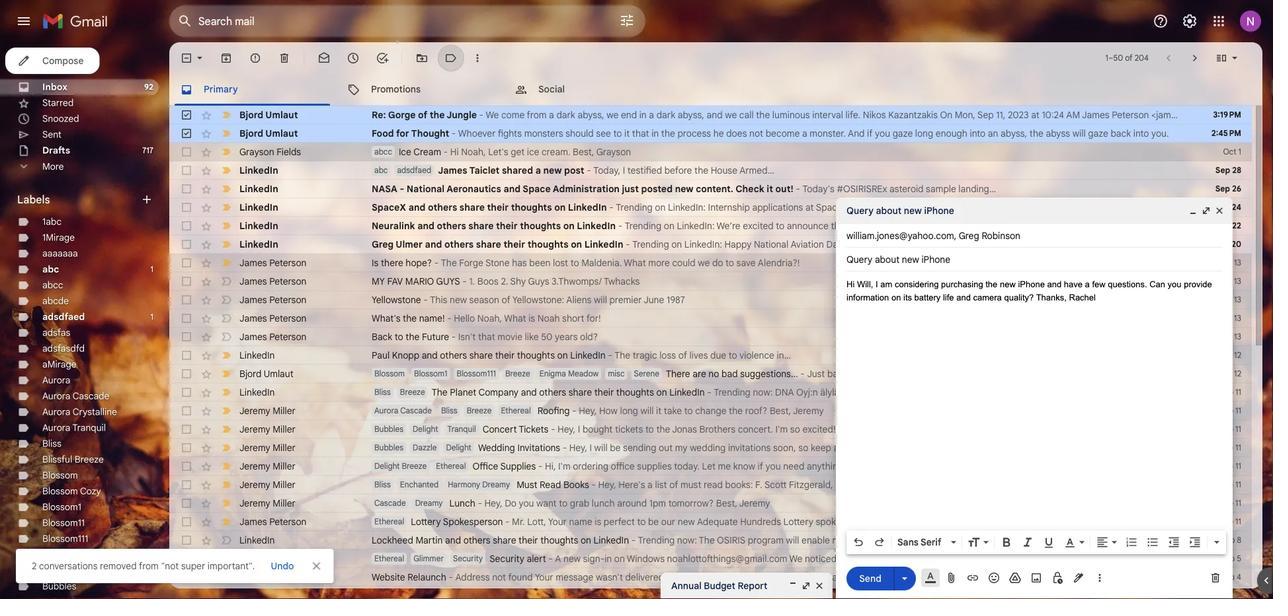 Task type: describe. For each thing, give the bounding box(es) containing it.
0 horizontal spatial we
[[607, 109, 619, 121]]

let's
[[488, 146, 508, 158]]

and down future
[[422, 350, 438, 361]]

insert emoji ‪(⌘⇧2)‬ image
[[988, 572, 1001, 585]]

sep 11 for hey, how long will it take to change the roof? best, jeremy
[[1220, 406, 1242, 416]]

1 horizontal spatial need
[[1198, 554, 1219, 565]]

iphone inside hi will, i am considering purchasing the new iphone and have a few questions. can you provide information on its battery life and camera quality? thanks, rachel
[[1018, 280, 1045, 290]]

enchanted
[[400, 481, 439, 490]]

sep 8
[[1221, 536, 1242, 546]]

primary tab
[[169, 74, 335, 106]]

and down the shared on the top of page
[[504, 183, 521, 195]]

ice
[[399, 146, 411, 158]]

sep 11 for hey, here's a list of must read books: f. scott fitzgerald, 'the great gatsby' ... emily brontë, 'wuthering heights' emily brontë, 'wuthering heights' ... margaret atw
[[1220, 481, 1242, 490]]

0 horizontal spatial iphone
[[924, 205, 954, 217]]

1 vertical spatial cascade
[[400, 406, 432, 416]]

1 vertical spatial what
[[504, 313, 526, 324]]

message
[[556, 572, 594, 584]]

Subject field
[[847, 253, 1222, 267]]

website relaunch - address not found your message wasn't delivered to alex.wong@airbnb.com because the address couldn't be found, or is unable to receive mail. learn more the response was: the email accoun
[[372, 572, 1273, 584]]

1 'wuthering from the left
[[982, 480, 1028, 491]]

the up misc
[[615, 350, 631, 361]]

8 sep 11 from the top
[[1220, 518, 1242, 528]]

noah, for let's
[[461, 146, 486, 158]]

a down rapid
[[839, 554, 844, 565]]

come
[[501, 109, 525, 121]]

1 bad from the left
[[722, 368, 738, 380]]

peterson for my fav mario guys - 1. boos 2. shy guys 3.thwomps/ twhacks
[[269, 276, 307, 287]]

1 vertical spatial we
[[790, 554, 803, 565]]

4
[[1237, 573, 1242, 583]]

hey, left 'do'
[[484, 498, 502, 510]]

you right 'do'
[[519, 498, 534, 510]]

spring…
[[865, 202, 899, 213]]

11 for office supplies - hi, i'm ordering office supplies today. let me know if you need anything. best, jeremy
[[1236, 462, 1242, 472]]

- up change
[[707, 387, 712, 399]]

i right the today,
[[623, 165, 625, 176]]

query about new iphone
[[847, 205, 954, 217]]

1 google from the left
[[239, 554, 270, 565]]

jeremy miller for must read books
[[239, 480, 296, 491]]

peterson for is there hope? - the forge stone has been lost to maldenia. what more could we do to save alendria?!
[[269, 257, 307, 269]]

best, down eye
[[848, 461, 870, 473]]

breeze down planet
[[467, 406, 492, 416]]

#osirisrex
[[837, 183, 887, 195]]

2 horizontal spatial abyss,
[[1001, 128, 1027, 139]]

0 vertical spatial do
[[712, 257, 723, 269]]

2 inside alert
[[32, 561, 37, 573]]

0 horizontal spatial be
[[610, 443, 621, 454]]

bold ‪(⌘b)‬ image
[[1000, 536, 1013, 550]]

1 horizontal spatial if
[[867, 128, 873, 139]]

27 row from the top
[[169, 587, 1252, 600]]

numbered list ‪(⌘⇧7)‬ image
[[1125, 536, 1138, 550]]

6 james peterson from the top
[[239, 517, 307, 528]]

thanks, inside hi will, i am considering purchasing the new iphone and have a few questions. can you provide information on its battery life and camera quality? thanks, rachel
[[1036, 293, 1067, 303]]

to down around
[[637, 517, 646, 528]]

the down noticed
[[816, 572, 830, 584]]

204
[[1135, 53, 1149, 63]]

guys
[[528, 276, 549, 287]]

new down asteroid
[[904, 205, 922, 217]]

labels navigation
[[0, 42, 169, 600]]

2 emily from the left
[[1067, 480, 1089, 491]]

purchasing
[[941, 280, 983, 290]]

sep 24
[[1215, 203, 1242, 213]]

1 horizontal spatial for
[[850, 202, 862, 213]]

miller for lunch
[[273, 498, 296, 510]]

2 out from the left
[[864, 443, 878, 454]]

bjord for re: gorge of the jungle - we come from a dark abyss, we end in a dark abyss, and we call the luminous interval life. nikos kazantzakis on mon, sep 11, 2023 at 10:24 am james peterson <james.peterson1902@gmail.
[[239, 109, 263, 121]]

to left save
[[726, 257, 734, 269]]

breeze down knopp
[[400, 388, 425, 398]]

- down jungle
[[452, 128, 456, 139]]

oct 1
[[1223, 147, 1242, 157]]

to down "applications"
[[776, 220, 785, 232]]

around
[[617, 498, 647, 510]]

the up knopp
[[406, 331, 420, 343]]

asteroid
[[890, 183, 924, 195]]

you,
[[1136, 554, 1154, 565]]

1 horizontal spatial tranquil
[[447, 425, 476, 435]]

james peterson for yellowstone
[[239, 294, 307, 306]]

21 row from the top
[[169, 476, 1273, 495]]

armed…
[[740, 165, 775, 176]]

boos
[[477, 276, 499, 287]]

you inside hi will, i am considering purchasing the new iphone and have a few questions. can you provide information on its battery life and camera quality? thanks, rachel
[[1168, 280, 1182, 290]]

peterson for back to the future - isn't that movie like 50 years old?
[[269, 331, 307, 343]]

their up 'has'
[[504, 239, 525, 250]]

0 vertical spatial for
[[396, 128, 409, 139]]

on up 'wasn't'
[[614, 554, 625, 565]]

will down bought
[[594, 443, 608, 454]]

on down spacex and others share their thoughts on linkedin - trending on linkedin: internship applications at spacex for spring… ͏ ͏ ͏ ͏ ͏ ͏ ͏ ͏ ͏ ͏ ͏ ͏ ͏ ͏ ͏ ͏ ͏ ͏ ͏ ͏ ͏ ͏ ͏ ͏ ͏ ͏ ͏ ͏ ͏ ͏ ͏ ͏ ͏ ͏ ͏ ͏ ͏ ͏ ͏ ͏ ͏ ͏ ͏ ͏ ͏ ͏
[[664, 220, 675, 232]]

1 grayson from the left
[[239, 146, 274, 158]]

lives
[[690, 350, 708, 361]]

i inside hi will, i am considering purchasing the new iphone and have a few questions. can you provide information on its battery life and camera quality? thanks, rachel
[[876, 280, 878, 290]]

11 for lunch - hey, do you want to grab lunch around 1pm tomorrow? best, jeremy
[[1236, 499, 1242, 509]]

mail.
[[1042, 572, 1061, 584]]

and left have
[[1047, 280, 1062, 290]]

8 row from the top
[[169, 235, 1252, 254]]

peterson for what's the name! - hello noah, what is noah short for!
[[269, 313, 307, 324]]

hope?
[[406, 257, 432, 269]]

will down am
[[1073, 128, 1086, 139]]

to left grab
[[559, 498, 568, 510]]

13 for 1987
[[1234, 295, 1242, 305]]

6 row from the top
[[169, 198, 1252, 217]]

1 emily from the left
[[925, 480, 947, 491]]

because
[[778, 572, 814, 584]]

1 horizontal spatial from
[[527, 109, 547, 121]]

4 sep 13 from the top
[[1218, 314, 1242, 324]]

to left your
[[897, 554, 906, 565]]

you up the scott
[[766, 461, 781, 473]]

insert signature image
[[1072, 572, 1085, 585]]

0 horizontal spatial now:
[[677, 535, 697, 547]]

jungle
[[447, 109, 477, 121]]

2 vertical spatial delight
[[374, 462, 400, 472]]

sep 11 for hey, i will be sending out my wedding invitations soon, so keep an eye out for them! thanks, jeremy
[[1220, 444, 1242, 453]]

2 gaze from the left
[[1088, 128, 1108, 139]]

row containing grayson fields
[[169, 143, 1252, 161]]

delivered
[[625, 572, 664, 584]]

fights
[[498, 128, 522, 139]]

2 lottery from the left
[[784, 517, 814, 528]]

20
[[1232, 240, 1242, 250]]

1 horizontal spatial be
[[648, 517, 659, 528]]

jeremy miller for roofing
[[239, 405, 296, 417]]

tranquil inside labels navigation
[[72, 423, 106, 434]]

starred link
[[42, 97, 74, 109]]

name!
[[419, 313, 445, 324]]

on down name
[[581, 535, 591, 547]]

sans serif
[[898, 537, 942, 549]]

1 horizontal spatial national
[[754, 239, 789, 250]]

promotions tab
[[337, 74, 503, 106]]

1 horizontal spatial delight
[[413, 425, 438, 435]]

sep 20
[[1215, 240, 1242, 250]]

forge
[[459, 257, 483, 269]]

'the
[[836, 480, 854, 491]]

the down take
[[656, 424, 670, 436]]

0 vertical spatial adsdfaed
[[397, 166, 431, 176]]

hi inside row
[[450, 146, 459, 158]]

9 row from the top
[[169, 254, 1252, 273]]

toggle confidential mode image
[[1051, 572, 1064, 585]]

13 for maldenia.
[[1234, 258, 1242, 268]]

row containing me
[[169, 569, 1273, 587]]

1 horizontal spatial aurora cascade
[[374, 406, 432, 416]]

on inside hi will, i am considering purchasing the new iphone and have a few questions. can you provide information on its battery life and camera quality? thanks, rachel
[[892, 293, 901, 303]]

miller for office supplies
[[273, 461, 296, 473]]

1 lottery from the left
[[411, 517, 441, 528]]

the left house
[[695, 165, 709, 176]]

1 horizontal spatial do
[[1232, 554, 1243, 565]]

1 brontë, from the left
[[950, 480, 980, 491]]

hey, up lunch - hey, do you want to grab lunch around 1pm tomorrow? best, jeremy
[[598, 480, 616, 491]]

james peterson for what's the name!
[[239, 313, 307, 324]]

tragic
[[633, 350, 657, 361]]

lunch - hey, do you want to grab lunch around 1pm tomorrow? best, jeremy
[[449, 498, 770, 510]]

drafts
[[42, 145, 70, 156]]

- left hi, on the bottom left of page
[[538, 461, 543, 473]]

isn't
[[458, 331, 476, 343]]

4 row from the top
[[169, 161, 1252, 180]]

violence
[[740, 350, 775, 361]]

- right the nasa at top left
[[400, 183, 404, 195]]

0 horizontal spatial if
[[758, 461, 763, 473]]

recruitment…
[[851, 220, 906, 232]]

inbox
[[42, 81, 67, 93]]

sep 11 for trending now: dna oyj:n älylämmityspalvelu wattinen auttaa… ͏ ͏ ͏ ͏ ͏ ͏ ͏ ͏ ͏ ͏ ͏ ͏ ͏ ͏ ͏ ͏ ͏ ͏ ͏ ͏ ͏ ͏ ͏ ͏ ͏ ͏ ͏ ͏ ͏ ͏ ͏ ͏ ͏ ͏ ͏ ͏ ͏ ͏ ͏ ͏ ͏ ͏ ͏ ͏ ͏ ͏ ͏ ͏ ͏ ͏ ͏ ͏ ͏ ͏ ͏ ͏ ͏ ͏ ͏ ͏ ͏ ͏ ͏ ͏ ͏ ͏ ͏ ͏ ͏ ͏ ͏
[[1220, 388, 1242, 398]]

ethereal up harmony
[[436, 462, 466, 472]]

1 heights' from the left
[[1031, 480, 1065, 491]]

their down movie
[[495, 350, 515, 361]]

1 vertical spatial thanks,
[[920, 443, 953, 454]]

sep 11 for hi, i'm ordering office supplies today. let me know if you need anything. best, jeremy
[[1220, 462, 1242, 472]]

new inside hi will, i am considering purchasing the new iphone and have a few questions. can you provide information on its battery life and camera quality? thanks, rachel
[[1000, 280, 1016, 290]]

11 for concert tickets - hey, i bought tickets to the jonas brothers concert. i'm so excited! cheers, jeremy
[[1236, 425, 1242, 435]]

can
[[1150, 280, 1166, 290]]

1 windows from the left
[[627, 554, 665, 565]]

blossom for blossom cozy
[[42, 486, 78, 498]]

0 horizontal spatial abyss,
[[578, 109, 604, 121]]

compose button
[[5, 48, 100, 74]]

- down ethereal lottery spokesperson - mr. lott, your name is perfect to be our new adequate hundreds lottery spokesperson.
[[631, 535, 636, 547]]

undo link
[[266, 555, 299, 579]]

of left 204
[[1125, 53, 1133, 63]]

1 row from the top
[[169, 106, 1273, 124]]

1 into from the left
[[970, 128, 986, 139]]

11 for must read books - hey, here's a list of must read books: f. scott fitzgerald, 'the great gatsby' ... emily brontë, 'wuthering heights' emily brontë, 'wuthering heights' ... margaret atw
[[1236, 481, 1242, 490]]

life.
[[846, 109, 861, 121]]

will up for!
[[594, 294, 607, 306]]

i up ordering
[[590, 443, 592, 454]]

to right see
[[614, 128, 622, 139]]

hi will, i am considering purchasing the new iphone and have a few questions. can you provide information on its battery life and camera quality? thanks, rachel
[[847, 280, 1212, 303]]

amirage link
[[42, 359, 76, 371]]

search mail image
[[173, 9, 197, 33]]

4 13 from the top
[[1234, 314, 1242, 324]]

1 horizontal spatial we
[[698, 257, 710, 269]]

0 vertical spatial need
[[783, 461, 805, 473]]

the left abyss
[[1030, 128, 1044, 139]]

device.
[[1059, 554, 1089, 565]]

2 windows from the left
[[1019, 554, 1057, 565]]

to left "insert files using drive" image
[[998, 572, 1007, 584]]

more options image
[[1096, 572, 1104, 585]]

found,
[[918, 572, 945, 584]]

1 vertical spatial me
[[239, 572, 252, 584]]

1 horizontal spatial abyss,
[[678, 109, 704, 121]]

1 horizontal spatial at
[[1031, 109, 1040, 121]]

hi inside hi will, i am considering purchasing the new iphone and have a few questions. can you provide information on its battery life and camera quality? thanks, rachel
[[847, 280, 855, 290]]

my
[[372, 276, 385, 287]]

security for security alert - a new sign-in on windows noahlottofthings@gmail.com we noticed a new sign-in to your google account on a windows device. if this was you, you don't need to do anythin
[[490, 554, 524, 565]]

ethereal up the website
[[374, 555, 404, 565]]

2 spacex from the left
[[816, 202, 848, 213]]

12 for bjord umlaut
[[1234, 369, 1242, 379]]

lost
[[553, 257, 568, 269]]

bubbles inside labels navigation
[[42, 581, 76, 593]]

insert photo image
[[1030, 572, 1043, 585]]

jonas
[[672, 424, 697, 436]]

in up couldn't
[[888, 554, 895, 565]]

you right you,
[[1156, 554, 1171, 565]]

from inside alert
[[139, 561, 159, 573]]

2 horizontal spatial we
[[725, 109, 737, 121]]

2 grayson from the left
[[596, 146, 631, 158]]

invitations
[[728, 443, 771, 454]]

1987
[[667, 294, 685, 306]]

1 vertical spatial delight
[[446, 444, 472, 453]]

1 vertical spatial that
[[831, 220, 848, 232]]

ideas
[[846, 368, 868, 380]]

labels heading
[[17, 193, 140, 206]]

1abc link
[[42, 216, 62, 228]]

to right take
[[684, 405, 693, 417]]

whoever
[[458, 128, 496, 139]]

main content containing primary
[[169, 42, 1273, 600]]

and up he
[[707, 109, 723, 121]]

1 horizontal spatial i'm
[[776, 424, 788, 436]]

insert files using drive image
[[1009, 572, 1022, 585]]

their up alert
[[519, 535, 538, 547]]

20 row from the top
[[169, 458, 1252, 476]]

on down administration
[[554, 202, 566, 213]]

today.
[[674, 461, 700, 473]]

breeze down the blossom111 link
[[42, 550, 72, 561]]

1 sign- from the left
[[583, 554, 605, 565]]

roof?
[[745, 405, 768, 417]]

adsdfaed inside labels navigation
[[42, 312, 85, 323]]

best, down should
[[573, 146, 594, 158]]

1 50 of 204
[[1106, 53, 1149, 63]]

sample
[[926, 183, 956, 195]]

whisper
[[74, 566, 108, 577]]

bliss link
[[42, 439, 61, 450]]

2 sign- from the left
[[866, 554, 888, 565]]

to right tickets on the bottom of the page
[[646, 424, 654, 436]]

on up lost
[[563, 220, 575, 232]]

- down administration
[[609, 202, 614, 213]]

anythin
[[1245, 554, 1273, 565]]

new right our
[[678, 517, 695, 528]]

your for found
[[535, 572, 553, 584]]

on down bold ‪(⌘b)‬ image
[[999, 554, 1010, 565]]

3.thwomps/
[[552, 276, 602, 287]]

aurora for aurora tranquil link
[[42, 423, 70, 434]]

- left a
[[549, 554, 553, 565]]

to right 'delivered'
[[666, 572, 675, 584]]

them!
[[894, 443, 918, 454]]

will left enable
[[786, 535, 799, 547]]

on up 'could'
[[672, 239, 682, 250]]

1 spacex from the left
[[372, 202, 406, 213]]

0 vertical spatial long
[[915, 128, 933, 139]]

bliss down delight breeze
[[374, 481, 391, 490]]

2 13 from the top
[[1234, 277, 1242, 287]]

aurora for aurora crystalline link
[[42, 407, 70, 418]]

8
[[1237, 536, 1242, 546]]

2 'wuthering from the left
[[1124, 480, 1170, 491]]

1 vertical spatial dreamy
[[415, 499, 443, 509]]

battery
[[915, 293, 941, 303]]

the left roof?
[[729, 405, 743, 417]]

umlaut for re: gorge of the jungle - we come from a dark abyss, we end in a dark abyss, and we call the luminous interval life. nikos kazantzakis on mon, sep 11, 2023 at 10:24 am james peterson <james.peterson1902@gmail.
[[265, 109, 298, 121]]

hi,
[[545, 461, 556, 473]]

0 vertical spatial me
[[718, 461, 731, 473]]

1 ... from the left
[[916, 480, 923, 491]]

aurora inside main content
[[374, 406, 398, 416]]

annual
[[671, 581, 702, 592]]

1 horizontal spatial blossom1
[[414, 369, 448, 379]]

new down cream. at the left of page
[[543, 165, 562, 176]]

no
[[709, 368, 719, 380]]

new right a
[[564, 554, 581, 565]]

of right loss
[[679, 350, 687, 361]]

amirage
[[42, 359, 76, 371]]

security for security
[[453, 555, 483, 565]]

noah, for what
[[477, 313, 502, 324]]

1 horizontal spatial blossom111
[[457, 369, 496, 379]]

ice
[[527, 146, 539, 158]]

been
[[529, 257, 551, 269]]

Search mail text field
[[198, 15, 582, 28]]

, for william.jones@yahoo.com
[[954, 230, 957, 242]]

23 row from the top
[[169, 513, 1252, 532]]

information
[[847, 293, 889, 303]]

office supplies - hi, i'm ordering office supplies today. let me know if you need anything. best, jeremy
[[473, 461, 902, 473]]

a up the space
[[536, 165, 541, 176]]

- down "just" in the top of the page
[[618, 220, 623, 232]]

0 vertical spatial 50
[[1114, 53, 1123, 63]]

0 vertical spatial that
[[632, 128, 649, 139]]

camera
[[973, 293, 1002, 303]]

1 horizontal spatial dreamy
[[482, 481, 510, 490]]

2 vertical spatial umlaut
[[264, 368, 294, 380]]

james peterson for my fav mario guys
[[239, 276, 307, 287]]

advanced search options image
[[614, 7, 640, 34]]

adsfas link
[[42, 327, 70, 339]]

2 vertical spatial linkedin:
[[685, 239, 722, 250]]

breeze up cozy
[[75, 454, 104, 466]]

to left 5
[[1221, 554, 1230, 565]]

a right become
[[802, 128, 807, 139]]

few
[[1092, 280, 1106, 290]]

aurora cascade inside labels navigation
[[42, 391, 109, 403]]

1 vertical spatial it
[[767, 183, 773, 195]]

Message Body text field
[[847, 278, 1222, 527]]

of right list
[[670, 480, 678, 491]]

adsdfaed link
[[42, 312, 85, 323]]

landing…
[[959, 183, 996, 195]]

enable
[[802, 535, 830, 547]]

and up neuralink
[[409, 202, 426, 213]]

13 row from the top
[[169, 328, 1252, 347]]

this
[[430, 294, 447, 306]]

bliss down planet
[[441, 406, 458, 416]]

- up misc
[[608, 350, 612, 361]]

new down undo ‪(⌘z)‬ image
[[847, 554, 864, 565]]

- right roofing
[[572, 405, 577, 417]]

out!
[[776, 183, 794, 195]]

0 horizontal spatial national
[[407, 183, 445, 195]]

0 horizontal spatial an
[[834, 443, 844, 454]]

f.
[[755, 480, 763, 491]]

in up 'wasn't'
[[605, 554, 612, 565]]

- down roofing
[[551, 424, 555, 436]]

to right lost
[[571, 257, 579, 269]]

- up "twhacks"
[[626, 239, 630, 250]]

lockheed martin and others share their thoughts on linkedin - trending now: the osiris program will enable rapid 5g… ͏ ͏ ͏ ͏ ͏ ͏ ͏ ͏ ͏ ͏ ͏ ͏ ͏ ͏ ͏ ͏ ͏ ͏ ͏ ͏ ͏ ͏ ͏ ͏ ͏ ͏ ͏ ͏ ͏ ͏ ͏ ͏ ͏ ͏ ͏ ͏ ͏ ͏ ͏ ͏ ͏ ͏ ͏ ͏ ͏ ͏ ͏ ͏ ͏ ͏ ͏ ͏ ͏ ͏ ͏ ͏ ͏ ͏ ͏ ͏ ͏ ͏ ͏ ͏ ͏ ͏ ͏ ͏ ͏ ͏ ͏ ͏ ͏
[[372, 535, 1048, 547]]

1 vertical spatial i'm
[[558, 461, 571, 473]]

the up thought
[[430, 109, 445, 121]]

their down aeronautics
[[487, 202, 509, 213]]

perfect
[[604, 517, 635, 528]]

drafts link
[[42, 145, 70, 156]]

blossom111 inside labels navigation
[[42, 534, 88, 545]]

3 bjord umlaut from the top
[[239, 368, 294, 380]]

snooze image
[[347, 52, 360, 65]]

- left hello
[[447, 313, 452, 324]]

1 horizontal spatial it
[[656, 405, 662, 417]]

1 horizontal spatial is
[[595, 517, 601, 528]]

0 horizontal spatial it
[[624, 128, 630, 139]]

miller for must read books
[[273, 480, 296, 491]]

0 horizontal spatial we
[[486, 109, 499, 121]]

so for i'm
[[790, 424, 800, 436]]



Task type: vqa. For each thing, say whether or not it's contained in the screenshot.
Lies,
no



Task type: locate. For each thing, give the bounding box(es) containing it.
1 horizontal spatial what
[[624, 257, 646, 269]]

sep 11
[[1220, 388, 1242, 398], [1220, 406, 1242, 416], [1220, 425, 1242, 435], [1220, 444, 1242, 453], [1220, 462, 1242, 472], [1220, 481, 1242, 490], [1220, 499, 1242, 509], [1220, 518, 1242, 528]]

0 horizontal spatial thanks,
[[920, 443, 953, 454]]

ethereal inside ethereal lottery spokesperson - mr. lott, your name is perfect to be our new adequate hundreds lottery spokesperson.
[[374, 518, 404, 528]]

a left few
[[1085, 280, 1090, 290]]

google up me , mail 2 at the left of the page
[[239, 554, 270, 565]]

12 for linkedin
[[1234, 351, 1242, 361]]

on down posted
[[655, 202, 666, 213]]

0 horizontal spatial google
[[239, 554, 270, 565]]

1 horizontal spatial iphone
[[1018, 280, 1045, 290]]

indent less ‪(⌘[)‬ image
[[1167, 536, 1181, 550]]

1 vertical spatial long
[[620, 405, 638, 417]]

your for lott,
[[548, 517, 567, 528]]

heights' left margaret
[[1173, 480, 1207, 491]]

main menu image
[[16, 13, 32, 29]]

1 horizontal spatial long
[[915, 128, 933, 139]]

lunch
[[449, 498, 475, 510]]

abcc inside 'abcc ice cream - hi noah, let's get ice cream. best, grayson'
[[374, 147, 392, 157]]

1abc
[[42, 216, 62, 228]]

1 sep 12 from the top
[[1218, 351, 1242, 361]]

delete image
[[278, 52, 291, 65]]

so up soon,
[[790, 424, 800, 436]]

from up monsters
[[527, 109, 547, 121]]

- left mr.
[[505, 517, 510, 528]]

1 vertical spatial umlaut
[[265, 128, 298, 139]]

0 horizontal spatial 'wuthering
[[982, 480, 1028, 491]]

abc
[[374, 166, 388, 176], [42, 264, 59, 276]]

pop out image
[[801, 581, 812, 592]]

for down gorge
[[396, 128, 409, 139]]

5 sep 11 from the top
[[1220, 462, 1242, 472]]

0 vertical spatial iphone
[[924, 205, 954, 217]]

back
[[372, 331, 392, 343]]

abyss, down 2023
[[1001, 128, 1027, 139]]

1 dark from the left
[[557, 109, 575, 121]]

gorge
[[388, 109, 416, 121]]

- left isn't at the bottom of the page
[[452, 331, 456, 343]]

is left noah
[[529, 313, 535, 324]]

if
[[867, 128, 873, 139], [758, 461, 763, 473]]

0 vertical spatial 12
[[1234, 351, 1242, 361]]

0 vertical spatial blossom
[[374, 369, 405, 379]]

1 horizontal spatial google
[[929, 554, 960, 565]]

cascade inside labels navigation
[[73, 391, 109, 403]]

15 row from the top
[[169, 365, 1252, 384]]

1 james peterson from the top
[[239, 257, 307, 269]]

2 vertical spatial is
[[958, 572, 965, 584]]

abcc
[[374, 147, 392, 157], [42, 280, 63, 291]]

and right "company"
[[521, 387, 537, 399]]

4 jeremy miller from the top
[[239, 461, 296, 473]]

1 horizontal spatial out
[[864, 443, 878, 454]]

- right "cream"
[[444, 146, 448, 158]]

not
[[750, 128, 763, 139], [492, 572, 506, 584]]

abcde link
[[42, 296, 69, 307]]

umlaut for food for thought - whoever fights monsters should see to it that in the process he does not become a monster. and if you gaze long enough into an abyss, the abyss will gaze back into you.
[[265, 128, 298, 139]]

settings image
[[1182, 13, 1198, 29]]

conversations
[[39, 561, 98, 573]]

sans serif option
[[895, 536, 949, 550]]

17 row from the top
[[169, 402, 1252, 421]]

and down purchasing at the top of the page
[[957, 293, 971, 303]]

i'm right hi, on the bottom left of page
[[558, 461, 571, 473]]

5 jeremy miller from the top
[[239, 480, 296, 491]]

2 conversations removed from "not super important".
[[32, 561, 255, 573]]

bjord umlaut
[[239, 109, 298, 121], [239, 128, 298, 139], [239, 368, 294, 380]]

insert link ‪(⌘k)‬ image
[[966, 572, 980, 585]]

1 vertical spatial important according to google magic. switch
[[220, 572, 233, 585]]

the left name!
[[403, 313, 417, 324]]

keep
[[811, 443, 831, 454]]

0 vertical spatial noah,
[[461, 146, 486, 158]]

8 11 from the top
[[1236, 518, 1242, 528]]

miller for concert tickets
[[273, 424, 296, 436]]

the right call
[[756, 109, 770, 121]]

0 vertical spatial we
[[486, 109, 499, 121]]

greg
[[372, 239, 394, 250]]

save
[[737, 257, 756, 269]]

to right back
[[395, 331, 403, 343]]

best, down "dna"
[[770, 405, 791, 417]]

7 sep 11 from the top
[[1220, 499, 1242, 509]]

more button
[[0, 159, 159, 175]]

25 row from the top
[[169, 550, 1273, 569]]

1 vertical spatial blossom
[[42, 470, 78, 482]]

1 horizontal spatial 50
[[1114, 53, 1123, 63]]

promotions
[[371, 84, 421, 95]]

3 11 from the top
[[1236, 425, 1242, 435]]

1 inside row
[[1239, 147, 1242, 157]]

0 horizontal spatial at
[[806, 202, 814, 213]]

1 horizontal spatial gaze
[[1088, 128, 1108, 139]]

italic ‪(⌘i)‬ image
[[1021, 536, 1035, 550]]

that down what's the name! - hello noah, what is noah short for!
[[478, 331, 495, 343]]

18 row from the top
[[169, 421, 1252, 439]]

1 horizontal spatial emily
[[1067, 480, 1089, 491]]

5 13 from the top
[[1234, 332, 1242, 342]]

0 vertical spatial now:
[[753, 387, 773, 399]]

2 horizontal spatial be
[[905, 572, 916, 584]]

sep 13 for maldenia.
[[1218, 258, 1242, 268]]

None checkbox
[[180, 52, 193, 65], [180, 108, 193, 122], [180, 220, 193, 233], [180, 275, 193, 288], [180, 294, 193, 307], [180, 312, 193, 325], [180, 349, 193, 362], [180, 368, 193, 381], [180, 386, 193, 400], [180, 442, 193, 455], [180, 479, 193, 492], [180, 497, 193, 511], [180, 534, 193, 548], [180, 52, 193, 65], [180, 108, 193, 122], [180, 220, 193, 233], [180, 275, 193, 288], [180, 294, 193, 307], [180, 312, 193, 325], [180, 349, 193, 362], [180, 368, 193, 381], [180, 386, 193, 400], [180, 442, 193, 455], [180, 479, 193, 492], [180, 497, 193, 511], [180, 534, 193, 548]]

blossom inside row
[[374, 369, 405, 379]]

delight breeze
[[374, 462, 427, 472]]

underline ‪(⌘u)‬ image
[[1042, 537, 1056, 550]]

their up the stone
[[496, 220, 518, 232]]

aurora crystalline
[[42, 407, 117, 418]]

1 vertical spatial blossom1
[[42, 502, 81, 514]]

office
[[473, 461, 498, 473]]

0 vertical spatial is
[[529, 313, 535, 324]]

0 vertical spatial so
[[790, 424, 800, 436]]

2:45 pm
[[1212, 129, 1242, 139]]

of up thought
[[418, 109, 427, 121]]

0 horizontal spatial 2
[[32, 561, 37, 573]]

0 horizontal spatial tranquil
[[72, 423, 106, 434]]

back to the future - isn't that movie like 50 years old?
[[372, 331, 598, 343]]

thought
[[411, 128, 449, 139]]

me left mail
[[239, 572, 252, 584]]

1 out from the left
[[659, 443, 673, 454]]

more image
[[471, 52, 484, 65]]

we up because
[[790, 554, 803, 565]]

need down more formatting options image
[[1198, 554, 1219, 565]]

new up quality?
[[1000, 280, 1016, 290]]

- right hope?
[[434, 257, 439, 269]]

blossom1 inside labels navigation
[[42, 502, 81, 514]]

0 horizontal spatial spacex
[[372, 202, 406, 213]]

bubbles for wedding invitations - hey, i will be sending out my wedding invitations soon, so keep an eye out for them! thanks, jeremy
[[374, 444, 404, 453]]

bliss down paul
[[374, 388, 391, 398]]

long up tickets on the bottom of the page
[[620, 405, 638, 417]]

abc inside labels navigation
[[42, 264, 59, 276]]

invitations
[[518, 443, 560, 454]]

peterson for yellowstone - this new season of yellowstone: aliens will premier june 1987
[[269, 294, 307, 306]]

iphone down sample
[[924, 205, 954, 217]]

knopp
[[392, 350, 419, 361]]

2 left breeze link
[[32, 561, 37, 573]]

5 sep 13 from the top
[[1218, 332, 1242, 342]]

24 row from the top
[[169, 532, 1252, 550]]

717
[[142, 146, 153, 156]]

abcc down food
[[374, 147, 392, 157]]

miller for wedding invitations
[[273, 443, 296, 454]]

fields
[[277, 146, 301, 158]]

7 row from the top
[[169, 217, 1252, 235]]

a inside hi will, i am considering purchasing the new iphone and have a few questions. can you provide information on its battery life and camera quality? thanks, rachel
[[1085, 280, 1090, 290]]

2 important according to google magic. switch from the top
[[220, 572, 233, 585]]

1 horizontal spatial 'wuthering
[[1124, 480, 1170, 491]]

4 miller from the top
[[273, 461, 296, 473]]

the up guys
[[441, 257, 457, 269]]

4 11 from the top
[[1236, 444, 1242, 453]]

2 into from the left
[[1134, 128, 1149, 139]]

report spam image
[[249, 52, 262, 65]]

what up movie
[[504, 313, 526, 324]]

query about new iphone dialog
[[836, 198, 1233, 600]]

dark
[[557, 109, 575, 121], [657, 109, 675, 121]]

archive image
[[220, 52, 233, 65]]

12 row from the top
[[169, 310, 1252, 328]]

discard draft ‪(⌘⇧d)‬ image
[[1209, 572, 1222, 585]]

future
[[422, 331, 449, 343]]

5 11 from the top
[[1236, 462, 1242, 472]]

formatting options toolbar
[[847, 531, 1226, 555]]

2 vertical spatial bjord umlaut
[[239, 368, 294, 380]]

sep 12 for bjord umlaut
[[1218, 369, 1242, 379]]

the down was
[[1123, 572, 1138, 584]]

abcc for abcc
[[42, 280, 63, 291]]

bjord umlaut for re: gorge of the jungle
[[239, 109, 298, 121]]

2 sep 13 from the top
[[1218, 277, 1242, 287]]

None checkbox
[[180, 127, 193, 140], [180, 146, 193, 159], [180, 164, 193, 177], [180, 183, 193, 196], [180, 201, 193, 214], [180, 238, 193, 251], [180, 257, 193, 270], [180, 331, 193, 344], [180, 405, 193, 418], [180, 423, 193, 437], [180, 460, 193, 474], [180, 516, 193, 529], [180, 127, 193, 140], [180, 146, 193, 159], [180, 164, 193, 177], [180, 183, 193, 196], [180, 201, 193, 214], [180, 238, 193, 251], [180, 257, 193, 270], [180, 331, 193, 344], [180, 405, 193, 418], [180, 423, 193, 437], [180, 460, 193, 474], [180, 516, 193, 529]]

3 miller from the top
[[273, 443, 296, 454]]

2 down "undo"
[[277, 573, 281, 583]]

1 horizontal spatial not
[[750, 128, 763, 139]]

sep 13 for old?
[[1218, 332, 1242, 342]]

row
[[169, 106, 1273, 124], [169, 124, 1252, 143], [169, 143, 1252, 161], [169, 161, 1252, 180], [169, 180, 1252, 198], [169, 198, 1252, 217], [169, 217, 1252, 235], [169, 235, 1252, 254], [169, 254, 1252, 273], [169, 273, 1252, 291], [169, 291, 1252, 310], [169, 310, 1252, 328], [169, 328, 1252, 347], [169, 347, 1252, 365], [169, 365, 1252, 384], [169, 384, 1252, 402], [169, 402, 1252, 421], [169, 421, 1252, 439], [169, 439, 1252, 458], [169, 458, 1252, 476], [169, 476, 1273, 495], [169, 495, 1252, 513], [169, 513, 1252, 532], [169, 532, 1252, 550], [169, 550, 1273, 569], [169, 569, 1273, 587], [169, 587, 1252, 600]]

emily
[[925, 480, 947, 491], [1067, 480, 1089, 491]]

2 heights' from the left
[[1173, 480, 1207, 491]]

anything.
[[807, 461, 846, 473]]

labels
[[17, 193, 50, 206]]

1 horizontal spatial ...
[[1209, 480, 1216, 491]]

2 inside me , mail 2
[[277, 573, 281, 583]]

bjord umlaut for food for thought
[[239, 128, 298, 139]]

1 horizontal spatial hi
[[847, 280, 855, 290]]

6 jeremy miller from the top
[[239, 498, 296, 510]]

maldenia.
[[582, 257, 622, 269]]

0 horizontal spatial security
[[453, 555, 483, 565]]

sep 12 for linkedin
[[1218, 351, 1242, 361]]

3 bjord from the top
[[239, 368, 262, 380]]

grayson fields
[[239, 146, 301, 158]]

are
[[693, 368, 706, 380]]

2 sep 11 from the top
[[1220, 406, 1242, 416]]

1 horizontal spatial that
[[632, 128, 649, 139]]

add to tasks image
[[376, 52, 389, 65]]

2 bjord from the top
[[239, 128, 263, 139]]

0 horizontal spatial grayson
[[239, 146, 274, 158]]

and up hope?
[[425, 239, 442, 250]]

1 horizontal spatial heights'
[[1173, 480, 1207, 491]]

cascade up crystalline at left
[[73, 391, 109, 403]]

blossom for blossom link
[[42, 470, 78, 482]]

tab list containing primary
[[169, 74, 1263, 106]]

spacex and others share their thoughts on linkedin - trending on linkedin: internship applications at spacex for spring… ͏ ͏ ͏ ͏ ͏ ͏ ͏ ͏ ͏ ͏ ͏ ͏ ͏ ͏ ͏ ͏ ͏ ͏ ͏ ͏ ͏ ͏ ͏ ͏ ͏ ͏ ͏ ͏ ͏ ͏ ͏ ͏ ͏ ͏ ͏ ͏ ͏ ͏ ͏ ͏ ͏ ͏ ͏ ͏ ͏ ͏
[[372, 202, 1008, 213]]

0 horizontal spatial dark
[[557, 109, 575, 121]]

move to image
[[415, 52, 429, 65]]

attach files image
[[945, 572, 958, 585]]

bjord for food for thought - whoever fights monsters should see to it that in the process he does not become a monster. and if you gaze long enough into an abyss, the abyss will gaze back into you.
[[239, 128, 263, 139]]

0 vertical spatial thanks,
[[1036, 293, 1067, 303]]

linkedin: for internship
[[668, 202, 706, 213]]

11 for the planet company and others share their thoughts on linkedin - trending now: dna oyj:n älylämmityspalvelu wattinen auttaa… ͏ ͏ ͏ ͏ ͏ ͏ ͏ ͏ ͏ ͏ ͏ ͏ ͏ ͏ ͏ ͏ ͏ ͏ ͏ ͏ ͏ ͏ ͏ ͏ ͏ ͏ ͏ ͏ ͏ ͏ ͏ ͏ ͏ ͏ ͏ ͏ ͏ ͏ ͏ ͏ ͏ ͏ ͏ ͏ ͏ ͏ ͏ ͏ ͏ ͏ ͏ ͏ ͏ ͏ ͏ ͏ ͏ ͏ ͏ ͏ ͏ ͏ ͏ ͏ ͏ ͏ ͏ ͏ ͏ ͏ ͏
[[1236, 388, 1242, 398]]

0 vertical spatial dreamy
[[482, 481, 510, 490]]

redo ‪(⌘y)‬ image
[[873, 536, 886, 550]]

it left 'out!'
[[767, 183, 773, 195]]

1 13 from the top
[[1234, 258, 1242, 268]]

2 brontë, from the left
[[1092, 480, 1122, 491]]

noah, up back to the future - isn't that movie like 50 years old?
[[477, 313, 502, 324]]

3 13 from the top
[[1234, 295, 1242, 305]]

abc inside row
[[374, 166, 388, 176]]

blossom cozy
[[42, 486, 101, 498]]

6 11 from the top
[[1236, 481, 1242, 490]]

1 miller from the top
[[273, 405, 296, 417]]

1 11 from the top
[[1236, 388, 1242, 398]]

2 vertical spatial that
[[478, 331, 495, 343]]

gmail image
[[42, 8, 114, 34]]

1 vertical spatial at
[[806, 202, 814, 213]]

now:
[[753, 387, 773, 399], [677, 535, 697, 547]]

1 horizontal spatial an
[[988, 128, 998, 139]]

jeremy miller for office supplies
[[239, 461, 296, 473]]

that up day!
[[831, 220, 848, 232]]

ethereal
[[501, 406, 531, 416], [436, 462, 466, 472], [374, 518, 404, 528], [374, 555, 404, 565]]

1 sep 13 from the top
[[1218, 258, 1242, 268]]

noah, down whoever
[[461, 146, 486, 158]]

0 horizontal spatial for
[[396, 128, 409, 139]]

1 vertical spatial bjord umlaut
[[239, 128, 298, 139]]

5 miller from the top
[[273, 480, 296, 491]]

blossom111 down blossom11 link
[[42, 534, 88, 545]]

6 miller from the top
[[273, 498, 296, 510]]

aurora for aurora cascade link on the bottom left of the page
[[42, 391, 70, 403]]

1 horizontal spatial into
[[1134, 128, 1149, 139]]

0 horizontal spatial from
[[139, 561, 159, 573]]

suggestions...
[[740, 368, 798, 380]]

1 bjord from the top
[[239, 109, 263, 121]]

0 vertical spatial 2
[[32, 561, 37, 573]]

questions.
[[1108, 280, 1147, 290]]

scott
[[765, 480, 787, 491]]

important according to google magic. switch
[[220, 553, 233, 566], [220, 572, 233, 585]]

1 jeremy miller from the top
[[239, 405, 296, 417]]

12
[[1234, 351, 1242, 361], [1234, 369, 1242, 379]]

0 horizontal spatial ,
[[252, 572, 255, 584]]

minimize image
[[788, 581, 798, 592]]

2 vertical spatial cascade
[[374, 499, 406, 509]]

indent more ‪(⌘])‬ image
[[1189, 536, 1202, 550]]

1 horizontal spatial security
[[490, 554, 524, 565]]

be left our
[[648, 517, 659, 528]]

james peterson for back to the future
[[239, 331, 307, 343]]

neuralink and others share their thoughts on linkedin - trending on linkedin: we're excited to announce that recruitment… ͏ ͏ ͏ ͏ ͏ ͏ ͏ ͏ ͏ ͏ ͏ ͏ ͏ ͏ ͏ ͏ ͏ ͏ ͏ ͏ ͏ ͏ ͏ ͏ ͏ ͏ ͏ ͏ ͏ ͏ ͏ ͏ ͏ ͏ ͏ ͏ ͏ ͏ ͏ ͏ ͏ ͏ ͏ ͏ ͏ ͏ ͏
[[372, 220, 1018, 232]]

aurora link
[[42, 375, 70, 387]]

social tab
[[504, 74, 671, 106]]

toggle split pane mode image
[[1215, 52, 1228, 65]]

2 vertical spatial bubbles
[[42, 581, 76, 593]]

16 row from the top
[[169, 384, 1252, 402]]

send button
[[847, 567, 894, 591]]

james peterson for is there hope?
[[239, 257, 307, 269]]

2 bjord umlaut from the top
[[239, 128, 298, 139]]

'wuthering up bulleted list ‪(⌘⇧8)‬ icon
[[1124, 480, 1170, 491]]

11 row from the top
[[169, 291, 1252, 310]]

jeremy miller for wedding invitations
[[239, 443, 296, 454]]

the left planet
[[432, 387, 448, 399]]

1 vertical spatial 12
[[1234, 369, 1242, 379]]

blossom111 up planet
[[457, 369, 496, 379]]

more formatting options image
[[1210, 536, 1224, 550]]

support image
[[1153, 13, 1169, 29]]

1 vertical spatial not
[[492, 572, 506, 584]]

cascade up dazzle
[[400, 406, 432, 416]]

0 vertical spatial at
[[1031, 109, 1040, 121]]

spokesperson.
[[816, 517, 877, 528]]

0 horizontal spatial me
[[239, 572, 252, 584]]

back
[[1111, 128, 1131, 139]]

2 miller from the top
[[273, 424, 296, 436]]

0 horizontal spatial bad
[[722, 368, 738, 380]]

before
[[665, 165, 692, 176]]

2 bad from the left
[[827, 368, 844, 380]]

hundreds
[[740, 517, 781, 528]]

the left process
[[661, 128, 675, 139]]

1 vertical spatial iphone
[[1018, 280, 1045, 290]]

older image
[[1189, 52, 1202, 65]]

24
[[1232, 203, 1242, 213]]

blossom down blissful
[[42, 470, 78, 482]]

mail
[[257, 572, 274, 584]]

new up spacex and others share their thoughts on linkedin - trending on linkedin: internship applications at spacex for spring… ͏ ͏ ͏ ͏ ͏ ͏ ͏ ͏ ͏ ͏ ͏ ͏ ͏ ͏ ͏ ͏ ͏ ͏ ͏ ͏ ͏ ͏ ͏ ͏ ͏ ͏ ͏ ͏ ͏ ͏ ͏ ͏ ͏ ͏ ͏ ͏ ͏ ͏ ͏ ͏ ͏ ͏ ͏ ͏ ͏ ͏
[[675, 183, 694, 195]]

response
[[1141, 572, 1180, 584]]

2 james peterson from the top
[[239, 276, 307, 287]]

3 row from the top
[[169, 143, 1252, 161]]

on up take
[[657, 387, 667, 399]]

sign- up 'wasn't'
[[583, 554, 605, 565]]

cheers,
[[838, 424, 870, 436]]

0 horizontal spatial blossom1
[[42, 502, 81, 514]]

guys
[[436, 276, 460, 287]]

main content
[[169, 42, 1273, 600]]

14 row from the top
[[169, 347, 1252, 365]]

0 vertical spatial hi
[[450, 146, 459, 158]]

0 horizontal spatial do
[[712, 257, 723, 269]]

0 horizontal spatial need
[[783, 461, 805, 473]]

row containing google
[[169, 550, 1273, 569]]

1 vertical spatial be
[[648, 517, 659, 528]]

1 vertical spatial 50
[[541, 331, 553, 343]]

11 for roofing - hey, how long will it take to change the roof? best, jeremy
[[1236, 406, 1242, 416]]

bliss inside labels navigation
[[42, 439, 61, 450]]

not right does on the top of the page
[[750, 128, 763, 139]]

1pm
[[649, 498, 666, 510]]

so for soon,
[[799, 443, 809, 454]]

jeremy miller for lunch
[[239, 498, 296, 510]]

10:24
[[1042, 109, 1064, 121]]

an left eye
[[834, 443, 844, 454]]

1 horizontal spatial grayson
[[596, 146, 631, 158]]

, for me
[[252, 572, 255, 584]]

thanks,
[[1036, 293, 1067, 303], [920, 443, 953, 454]]

hey,
[[579, 405, 597, 417], [558, 424, 576, 436], [569, 443, 587, 454], [598, 480, 616, 491], [484, 498, 502, 510]]

blossom cozy link
[[42, 486, 101, 498]]

1 important according to google magic. switch from the top
[[220, 553, 233, 566]]

on up is there hope? - the forge stone has been lost to maldenia. what more could we do to save alendria?!
[[571, 239, 582, 250]]

0 vertical spatial bjord umlaut
[[239, 109, 298, 121]]

linkedin: for we're
[[677, 220, 715, 232]]

13 for old?
[[1234, 332, 1242, 342]]

3 jeremy miller from the top
[[239, 443, 296, 454]]

that down end
[[632, 128, 649, 139]]

2 google from the left
[[929, 554, 960, 565]]

jeremy miller for concert tickets
[[239, 424, 296, 436]]

i left bought
[[578, 424, 580, 436]]

, inside query about new iphone 'dialog'
[[954, 230, 957, 242]]

national down "cream"
[[407, 183, 445, 195]]

hey, left how
[[579, 405, 597, 417]]

1mirage link
[[42, 232, 75, 244]]

the inside hi will, i am considering purchasing the new iphone and have a few questions. can you provide information on its battery life and camera quality? thanks, rachel
[[986, 280, 998, 290]]

blossom down paul
[[374, 369, 405, 379]]

breeze up enchanted
[[402, 462, 427, 472]]

meadow
[[568, 369, 599, 379]]

1 horizontal spatial we
[[790, 554, 803, 565]]

1 12 from the top
[[1234, 351, 1242, 361]]

sep 11 for hey, i bought tickets to the jonas brothers concert. i'm so excited! cheers, jeremy
[[1220, 425, 1242, 435]]

1 horizontal spatial dark
[[657, 109, 675, 121]]

bubbles for concert tickets - hey, i bought tickets to the jonas brothers concert. i'm so excited! cheers, jeremy
[[374, 425, 404, 435]]

undo ‪(⌘z)‬ image
[[852, 536, 865, 550]]

grayson left 'fields'
[[239, 146, 274, 158]]

2 vertical spatial it
[[656, 405, 662, 417]]

dark right end
[[657, 109, 675, 121]]

0 horizontal spatial brontë,
[[950, 480, 980, 491]]

today's
[[803, 183, 835, 195]]

now: down there are no bad suggestions... - just bad ideas
[[753, 387, 773, 399]]

- right 'out!'
[[796, 183, 800, 195]]

11 for wedding invitations - hey, i will be sending out my wedding invitations soon, so keep an eye out for them! thanks, jeremy
[[1236, 444, 1242, 453]]

- right the post
[[587, 165, 591, 176]]

abc up the nasa at top left
[[374, 166, 388, 176]]

lottery up martin at left
[[411, 517, 441, 528]]

miller for roofing
[[273, 405, 296, 417]]

0 vertical spatial blossom111
[[457, 369, 496, 379]]

13
[[1234, 258, 1242, 268], [1234, 277, 1242, 287], [1234, 295, 1242, 305], [1234, 314, 1242, 324], [1234, 332, 1242, 342]]

sep 11 for hey, do you want to grab lunch around 1pm tomorrow? best, jeremy
[[1220, 499, 1242, 509]]

None search field
[[169, 5, 646, 37]]

1 gaze from the left
[[893, 128, 913, 139]]

sep 13 for 1987
[[1218, 295, 1242, 305]]

you.
[[1152, 128, 1169, 139]]

2 sep 12 from the top
[[1218, 369, 1242, 379]]

22 row from the top
[[169, 495, 1252, 513]]

10 row from the top
[[169, 273, 1252, 291]]

- right the books
[[592, 480, 596, 491]]

to right due
[[729, 350, 737, 361]]

2 row from the top
[[169, 124, 1252, 143]]

3 sep 11 from the top
[[1220, 425, 1242, 435]]

nasa - national aeronautics and space administration just posted new content. check it out! - today's #osirisrex asteroid sample landing… ͏ ͏ ͏ ͏ ͏ ͏ ͏ ͏ ͏ ͏ ͏ ͏ ͏ ͏ ͏ ͏ ͏ ͏ ͏ ͏ ͏ ͏ ͏ ͏ ͏ ͏ ͏ ͏ ͏ ͏ ͏ ͏ ͏ ͏ ͏ ͏ ͏ ͏ ͏ ͏ ͏ ͏ ͏ ͏ ͏ ͏ ͏ ͏ ͏ ͏ ͏ ͏ ͏ ͏ ͏ ͏ ͏ ͏ ͏ ͏ ͏ ͏ ͏ ͏ ͏ ͏ ͏ ͏ ͏ ͏ ͏ ͏ ͏ ͏ ͏ ͏ ͏
[[372, 183, 1179, 195]]

more send options image
[[898, 573, 912, 586]]

1 sep 11 from the top
[[1220, 388, 1242, 398]]

wedding
[[478, 443, 515, 454]]

0 horizontal spatial heights'
[[1031, 480, 1065, 491]]

address
[[455, 572, 490, 584]]

in right end
[[639, 109, 647, 121]]

change
[[695, 405, 727, 417]]

out left the my
[[659, 443, 673, 454]]

spokesperson
[[443, 517, 503, 528]]

taiclet
[[469, 165, 500, 176]]

program
[[748, 535, 784, 547]]

0 vertical spatial if
[[867, 128, 873, 139]]

0 horizontal spatial hi
[[450, 146, 459, 158]]

i
[[623, 165, 625, 176], [876, 280, 878, 290], [578, 424, 580, 436], [590, 443, 592, 454]]

1 vertical spatial abcc
[[42, 280, 63, 291]]

5 row from the top
[[169, 180, 1252, 198]]

serif
[[921, 537, 942, 549]]

google
[[239, 554, 270, 565], [929, 554, 960, 565]]

mark as read image
[[318, 52, 331, 65]]

labels image
[[445, 52, 458, 65]]

important according to google magic. switch right super
[[220, 553, 233, 566]]

2 12 from the top
[[1234, 369, 1242, 379]]

1 horizontal spatial lottery
[[784, 517, 814, 528]]

gaze
[[893, 128, 913, 139], [1088, 128, 1108, 139]]

0 horizontal spatial into
[[970, 128, 986, 139]]

adsfas
[[42, 327, 70, 339]]

osiris
[[717, 535, 746, 547]]

new up hello
[[450, 294, 467, 306]]

6 sep 11 from the top
[[1220, 481, 1242, 490]]

tab list
[[169, 74, 1263, 106]]

aaaaaaa
[[42, 248, 78, 260]]

bulleted list ‪(⌘⇧8)‬ image
[[1146, 536, 1160, 550]]

of down my fav mario guys - 1. boos 2. shy guys 3.thwomps/ twhacks
[[502, 294, 511, 306]]

abcc for abcc ice cream - hi noah, let's get ice cream. best, grayson
[[374, 147, 392, 157]]

nikos
[[863, 109, 886, 121]]

inbox link
[[42, 81, 67, 93]]

2 dark from the left
[[657, 109, 675, 121]]

, down sample
[[954, 230, 957, 242]]

alert containing 2 conversations removed from "not super important".
[[16, 30, 1252, 584]]

for left them!
[[880, 443, 892, 454]]

re:
[[372, 109, 386, 121]]

abcc inside labels navigation
[[42, 280, 63, 291]]

19 row from the top
[[169, 439, 1252, 458]]

close image
[[814, 581, 825, 592]]

2 11 from the top
[[1236, 406, 1242, 416]]

5
[[1237, 555, 1242, 565]]

0 vertical spatial what
[[624, 257, 646, 269]]

hi right "cream"
[[450, 146, 459, 158]]

do left save
[[712, 257, 723, 269]]

1 vertical spatial hi
[[847, 280, 855, 290]]

2 ... from the left
[[1209, 480, 1216, 491]]

alert
[[16, 30, 1252, 584]]

2 vertical spatial for
[[880, 443, 892, 454]]

0 horizontal spatial ...
[[916, 480, 923, 491]]



